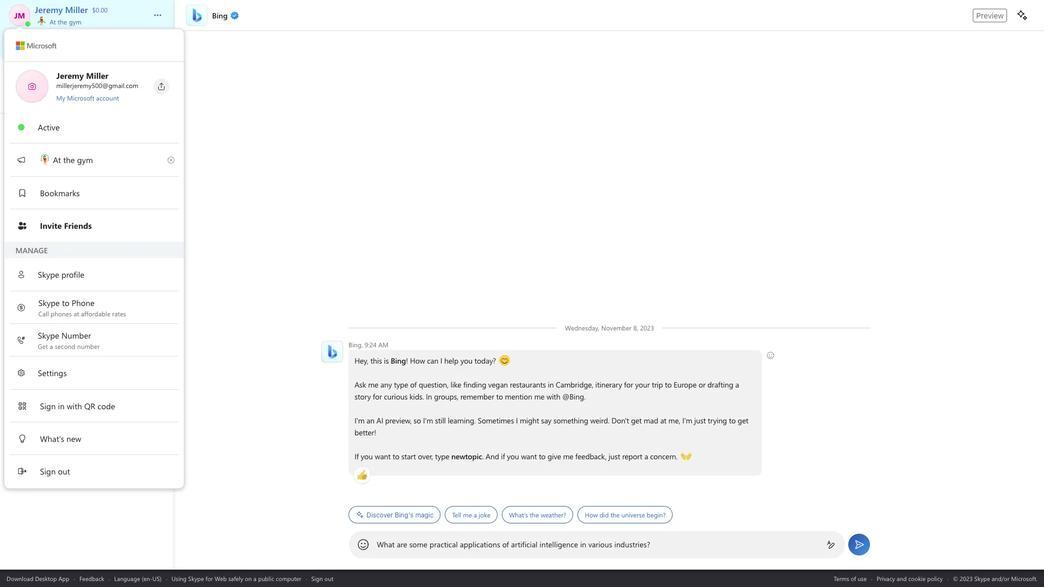 Task type: locate. For each thing, give the bounding box(es) containing it.
type right over,
[[435, 452, 450, 462]]

0 vertical spatial bing
[[36, 220, 54, 232]]

tab list
[[0, 61, 175, 91]]

us)
[[153, 575, 162, 583]]

i right can
[[441, 356, 443, 366]]

sound
[[63, 270, 87, 282]]

want
[[375, 452, 391, 462], [521, 452, 537, 462]]

0 horizontal spatial in
[[548, 380, 554, 390]]

if
[[501, 452, 505, 462]]

in
[[426, 392, 432, 402]]

cambridge,
[[556, 380, 594, 390]]

over,
[[418, 452, 433, 462]]

1 horizontal spatial i'm
[[423, 416, 433, 426]]

i'm right so
[[423, 416, 433, 426]]

bing's
[[395, 511, 414, 519]]

echo / sound test service .
[[36, 270, 139, 282]]

intelligence
[[540, 540, 578, 550]]

1 vertical spatial jeremy
[[36, 321, 63, 332]]

learning.
[[448, 416, 476, 426]]

for
[[625, 380, 634, 390], [373, 392, 382, 402], [206, 575, 213, 583]]

. right service
[[137, 270, 139, 282]]

artificial
[[511, 540, 538, 550]]

of inside ask me any type of question, like finding vegan restaurants in cambridge, itinerary for your trip to europe or drafting a story for curious kids. in groups, remember to mention me with @bing. i'm an ai preview, so i'm still learning. sometimes i might say something weird. don't get mad at me, i'm just trying to get better! if you want to start over, type
[[410, 380, 417, 390]]

for right story
[[373, 392, 382, 402]]

i'm
[[355, 416, 365, 426], [423, 416, 433, 426], [683, 416, 693, 426]]

at the gym button
[[35, 15, 143, 26], [10, 144, 165, 176]]

1 horizontal spatial groups,
[[434, 392, 459, 402]]

start
[[402, 452, 416, 462]]

for left web
[[206, 575, 213, 583]]

in up with
[[548, 380, 554, 390]]

jeremy miller (you) inside favorites group
[[36, 170, 109, 181]]

how left did
[[585, 511, 598, 520]]

0 horizontal spatial bing
[[36, 220, 54, 232]]

how inside how did the universe begin? 'button'
[[585, 511, 598, 520]]

want left give
[[521, 452, 537, 462]]

ask
[[355, 380, 366, 390]]

2 horizontal spatial of
[[851, 575, 857, 583]]

bing right is
[[391, 356, 406, 366]]

restaurants
[[510, 380, 546, 390]]

.
[[137, 270, 139, 282], [482, 452, 484, 462]]

(you) inside favorites group
[[89, 170, 109, 181]]

0 horizontal spatial get
[[631, 416, 642, 426]]

how right !
[[410, 356, 425, 366]]

1 horizontal spatial i
[[516, 416, 518, 426]]

the inside 'button'
[[611, 511, 620, 520]]

1 vertical spatial type
[[435, 452, 450, 462]]

desktop
[[35, 575, 57, 583]]

1 horizontal spatial in
[[581, 540, 587, 550]]

sometimes
[[478, 416, 514, 426]]

what's the weather? button
[[502, 507, 574, 524]]

to down vegan
[[497, 392, 503, 402]]

privacy and cookie policy
[[877, 575, 944, 583]]

0 vertical spatial jeremy
[[36, 170, 63, 181]]

0 horizontal spatial of
[[410, 380, 417, 390]]

0 vertical spatial at
[[50, 17, 56, 26]]

feedback
[[79, 575, 104, 583]]

what's
[[509, 511, 528, 520]]

did
[[600, 511, 609, 520]]

groups,
[[50, 39, 76, 50], [434, 392, 459, 402]]

favorites group
[[0, 142, 175, 192]]

discover
[[367, 511, 393, 519]]

(you) inside j "group"
[[89, 321, 109, 332]]

feedback,
[[576, 452, 607, 462]]

ai
[[377, 416, 383, 426]]

jeremy inside j "group"
[[36, 321, 63, 332]]

using
[[172, 575, 187, 583]]

my microsoft account
[[56, 94, 119, 102]]

groups, down like
[[434, 392, 459, 402]]

0 vertical spatial miller
[[65, 170, 87, 181]]

jeremy miller (you)
[[36, 170, 109, 181], [36, 321, 109, 332]]

0 horizontal spatial you
[[361, 452, 373, 462]]

bing,
[[349, 341, 363, 349]]

2 vertical spatial of
[[851, 575, 857, 583]]

public
[[258, 575, 274, 583]]

0 horizontal spatial type
[[394, 380, 409, 390]]

microsoft
[[67, 94, 94, 102]]

universe
[[622, 511, 645, 520]]

1 horizontal spatial of
[[503, 540, 509, 550]]

1 (you) from the top
[[89, 170, 109, 181]]

just left report
[[609, 452, 621, 462]]

j group
[[0, 292, 175, 343]]

trip
[[652, 380, 663, 390]]

(you) up b group
[[89, 170, 109, 181]]

story
[[355, 392, 371, 402]]

some
[[410, 540, 428, 550]]

Type a message text field
[[377, 540, 818, 550]]

of left the 'use'
[[851, 575, 857, 583]]

in inside ask me any type of question, like finding vegan restaurants in cambridge, itinerary for your trip to europe or drafting a story for curious kids. in groups, remember to mention me with @bing. i'm an ai preview, so i'm still learning. sometimes i might say something weird. don't get mad at me, i'm just trying to get better! if you want to start over, type
[[548, 380, 554, 390]]

joke
[[479, 511, 491, 520]]

me,
[[669, 416, 681, 426]]

computer
[[276, 575, 302, 583]]

0 horizontal spatial i'm
[[355, 416, 365, 426]]

. left "and"
[[482, 452, 484, 462]]

app
[[58, 575, 69, 583]]

1 vertical spatial bing
[[391, 356, 406, 366]]

(you) down test
[[89, 321, 109, 332]]

1 horizontal spatial bing
[[391, 356, 406, 366]]

just left "trying"
[[695, 416, 706, 426]]

0 horizontal spatial .
[[137, 270, 139, 282]]

1 vertical spatial how
[[585, 511, 598, 520]]

still
[[435, 416, 446, 426]]

a inside button
[[474, 511, 477, 520]]

0 vertical spatial in
[[548, 380, 554, 390]]

at the gym
[[48, 17, 82, 26], [51, 154, 93, 165]]

want left start at the bottom left of page
[[375, 452, 391, 462]]

0 horizontal spatial for
[[206, 575, 213, 583]]

1 jeremy miller (you) from the top
[[36, 170, 109, 181]]

1 miller from the top
[[65, 170, 87, 181]]

jeremy miller (you) down sound
[[36, 321, 109, 332]]

to right "trying"
[[729, 416, 736, 426]]

0 vertical spatial how
[[410, 356, 425, 366]]

service
[[107, 270, 134, 282]]

0 vertical spatial .
[[137, 270, 139, 282]]

for left your
[[625, 380, 634, 390]]

sign
[[312, 575, 323, 583]]

1 vertical spatial at the gym button
[[10, 144, 165, 176]]

1 vertical spatial groups,
[[434, 392, 459, 402]]

1 jeremy from the top
[[36, 170, 63, 181]]

itinerary
[[596, 380, 623, 390]]

1 vertical spatial of
[[503, 540, 509, 550]]

0 horizontal spatial just
[[609, 452, 621, 462]]

a left joke
[[474, 511, 477, 520]]

to left give
[[539, 452, 546, 462]]

the
[[58, 17, 67, 26], [63, 154, 75, 165], [530, 511, 539, 520], [611, 511, 620, 520]]

(you) for favorites group
[[89, 170, 109, 181]]

me right give
[[563, 452, 574, 462]]

1 i'm from the left
[[355, 416, 365, 426]]

better!
[[355, 428, 376, 438]]

!
[[406, 356, 408, 366]]

vegan
[[489, 380, 508, 390]]

1 vertical spatial jeremy miller (you)
[[36, 321, 109, 332]]

web
[[215, 575, 227, 583]]

2 jeremy miller (you) from the top
[[36, 321, 109, 332]]

miller inside j "group"
[[65, 321, 87, 332]]

type
[[394, 380, 409, 390], [435, 452, 450, 462]]

get left mad
[[631, 416, 642, 426]]

jeremy for favorites group
[[36, 170, 63, 181]]

jeremy miller (you) inside j "group"
[[36, 321, 109, 332]]

a right report
[[645, 452, 649, 462]]

0 vertical spatial jeremy miller (you)
[[36, 170, 109, 181]]

1 horizontal spatial for
[[373, 392, 382, 402]]

of left artificial
[[503, 540, 509, 550]]

1 horizontal spatial want
[[521, 452, 537, 462]]

discover bing's magic
[[367, 511, 434, 519]]

jeremy miller (you) up b group
[[36, 170, 109, 181]]

preview
[[977, 11, 1005, 20]]

0 horizontal spatial i
[[441, 356, 443, 366]]

jeremy inside favorites group
[[36, 170, 63, 181]]

0 vertical spatial just
[[695, 416, 706, 426]]

jeremy miller (you) for favorites group
[[36, 170, 109, 181]]

bing up echo
[[36, 220, 54, 232]]

2 horizontal spatial i'm
[[683, 416, 693, 426]]

1 horizontal spatial how
[[585, 511, 598, 520]]

0 vertical spatial (you)
[[89, 170, 109, 181]]

i left might
[[516, 416, 518, 426]]

a right drafting
[[736, 380, 740, 390]]

3 i'm from the left
[[683, 416, 693, 426]]

0 horizontal spatial want
[[375, 452, 391, 462]]

i'm left 'an'
[[355, 416, 365, 426]]

1 vertical spatial i
[[516, 416, 518, 426]]

mad
[[644, 416, 659, 426]]

in left various
[[581, 540, 587, 550]]

0 vertical spatial groups,
[[50, 39, 76, 50]]

privacy
[[877, 575, 896, 583]]

using skype for web safely on a public computer
[[172, 575, 302, 583]]

0 vertical spatial gym
[[69, 17, 82, 26]]

your
[[636, 380, 650, 390]]

me left with
[[535, 392, 545, 402]]

a right on
[[254, 575, 257, 583]]

1 vertical spatial just
[[609, 452, 621, 462]]

1 horizontal spatial get
[[738, 416, 749, 426]]

1 want from the left
[[375, 452, 391, 462]]

1 vertical spatial .
[[482, 452, 484, 462]]

2 jeremy from the top
[[36, 321, 63, 332]]

terms of use
[[834, 575, 867, 583]]

1 vertical spatial for
[[373, 392, 382, 402]]

0 vertical spatial for
[[625, 380, 634, 390]]

0 vertical spatial of
[[410, 380, 417, 390]]

miller for favorites group
[[65, 170, 87, 181]]

this
[[371, 356, 382, 366]]

any
[[381, 380, 392, 390]]

e group
[[0, 242, 175, 292]]

type up curious
[[394, 380, 409, 390]]

miller inside favorites group
[[65, 170, 87, 181]]

the inside button
[[530, 511, 539, 520]]

get right "trying"
[[738, 416, 749, 426]]

me
[[368, 380, 379, 390], [535, 392, 545, 402], [563, 452, 574, 462], [463, 511, 472, 520]]

i'm right me,
[[683, 416, 693, 426]]

say
[[541, 416, 552, 426]]

of up kids. on the bottom left of page
[[410, 380, 417, 390]]

1 horizontal spatial just
[[695, 416, 706, 426]]

2 miller from the top
[[65, 321, 87, 332]]

miller down sound
[[65, 321, 87, 332]]

1 vertical spatial miller
[[65, 321, 87, 332]]

so
[[414, 416, 421, 426]]

my microsoft account link
[[56, 94, 119, 102]]

2 (you) from the top
[[89, 321, 109, 332]]

0 horizontal spatial groups,
[[50, 39, 76, 50]]

bing, selected. list item
[[0, 211, 175, 241]]

me right tell
[[463, 511, 472, 520]]

industries?
[[615, 540, 651, 550]]

1 vertical spatial (you)
[[89, 321, 109, 332]]

account
[[96, 94, 119, 102]]

to left start at the bottom left of page
[[393, 452, 400, 462]]

groups, right people,
[[50, 39, 76, 50]]

miller up b group
[[65, 170, 87, 181]]

if
[[355, 452, 359, 462]]

2 horizontal spatial you
[[507, 452, 519, 462]]



Task type: describe. For each thing, give the bounding box(es) containing it.
kids.
[[410, 392, 424, 402]]

sign out link
[[312, 575, 334, 583]]

might
[[520, 416, 539, 426]]

1 vertical spatial gym
[[77, 154, 93, 165]]

what
[[377, 540, 395, 550]]

language (en-us) link
[[114, 575, 162, 583]]

2 horizontal spatial for
[[625, 380, 634, 390]]

2 i'm from the left
[[423, 416, 433, 426]]

miller for j "group" at left
[[65, 321, 87, 332]]

policy
[[928, 575, 944, 583]]

1 vertical spatial in
[[581, 540, 587, 550]]

are
[[397, 540, 408, 550]]

cookie
[[909, 575, 926, 583]]

at
[[661, 416, 667, 426]]

9:24
[[365, 341, 377, 349]]

jeremy for j "group" at left
[[36, 321, 63, 332]]

@bing.
[[563, 392, 586, 402]]

concern.
[[651, 452, 678, 462]]

1 horizontal spatial type
[[435, 452, 450, 462]]

tell me a joke button
[[445, 507, 498, 524]]

report
[[623, 452, 643, 462]]

1 horizontal spatial .
[[482, 452, 484, 462]]

web
[[114, 39, 128, 50]]

privacy and cookie policy link
[[877, 575, 944, 583]]

you inside ask me any type of question, like finding vegan restaurants in cambridge, itinerary for your trip to europe or drafting a story for curious kids. in groups, remember to mention me with @bing. i'm an ai preview, so i'm still learning. sometimes i might say something weird. don't get mad at me, i'm just trying to get better! if you want to start over, type
[[361, 452, 373, 462]]

echo
[[36, 270, 54, 282]]

i inside ask me any type of question, like finding vegan restaurants in cambridge, itinerary for your trip to europe or drafting a story for curious kids. in groups, remember to mention me with @bing. i'm an ai preview, so i'm still learning. sometimes i might say something weird. don't get mad at me, i'm just trying to get better! if you want to start over, type
[[516, 416, 518, 426]]

am
[[379, 341, 389, 349]]

help
[[445, 356, 459, 366]]

test
[[90, 270, 104, 282]]

finding
[[464, 380, 487, 390]]

safely
[[229, 575, 243, 583]]

/
[[57, 270, 60, 282]]

0 vertical spatial type
[[394, 380, 409, 390]]

and
[[486, 452, 499, 462]]

(openhands)
[[681, 451, 722, 461]]

people,
[[24, 39, 48, 50]]

1 get from the left
[[631, 416, 642, 426]]

magic
[[416, 511, 434, 519]]

0 vertical spatial i
[[441, 356, 443, 366]]

curious
[[384, 392, 408, 402]]

just inside ask me any type of question, like finding vegan restaurants in cambridge, itinerary for your trip to europe or drafting a story for curious kids. in groups, remember to mention me with @bing. i'm an ai preview, so i'm still learning. sometimes i might say something weird. don't get mad at me, i'm just trying to get better! if you want to start over, type
[[695, 416, 706, 426]]

bing inside list item
[[36, 220, 54, 232]]

remember
[[461, 392, 495, 402]]

hey,
[[355, 356, 369, 366]]

to right trip
[[665, 380, 672, 390]]

feedback link
[[79, 575, 104, 583]]

tell me a joke
[[452, 511, 491, 520]]

0 vertical spatial at the gym
[[48, 17, 82, 26]]

drafting
[[708, 380, 734, 390]]

groups, inside ask me any type of question, like finding vegan restaurants in cambridge, itinerary for your trip to europe or drafting a story for curious kids. in groups, remember to mention me with @bing. i'm an ai preview, so i'm still learning. sometimes i might say something weird. don't get mad at me, i'm just trying to get better! if you want to start over, type
[[434, 392, 459, 402]]

(you) for j "group" at left
[[89, 321, 109, 332]]

or
[[699, 380, 706, 390]]

2 vertical spatial for
[[206, 575, 213, 583]]

newtopic . and if you want to give me feedback, just report a concern.
[[452, 452, 680, 462]]

like
[[451, 380, 462, 390]]

1 vertical spatial at
[[53, 154, 61, 165]]

out
[[325, 575, 334, 583]]

download desktop app
[[7, 575, 69, 583]]

0 vertical spatial at the gym button
[[35, 15, 143, 26]]

download desktop app link
[[7, 575, 69, 583]]

practical
[[430, 540, 458, 550]]

want inside ask me any type of question, like finding vegan restaurants in cambridge, itinerary for your trip to europe or drafting a story for curious kids. in groups, remember to mention me with @bing. i'm an ai preview, so i'm still learning. sometimes i might say something weird. don't get mad at me, i'm just trying to get better! if you want to start over, type
[[375, 452, 391, 462]]

how did the universe begin? button
[[578, 507, 673, 524]]

weather?
[[541, 511, 567, 520]]

question,
[[419, 380, 449, 390]]

download
[[7, 575, 33, 583]]

2 get from the left
[[738, 416, 749, 426]]

. inside the e "group"
[[137, 270, 139, 282]]

language
[[114, 575, 140, 583]]

trying
[[708, 416, 728, 426]]

with
[[547, 392, 561, 402]]

me inside button
[[463, 511, 472, 520]]

don't
[[612, 416, 629, 426]]

b group
[[0, 192, 175, 242]]

people, groups, messages, web
[[24, 39, 128, 50]]

bing, 9:24 am
[[349, 341, 389, 349]]

2 want from the left
[[521, 452, 537, 462]]

and
[[897, 575, 907, 583]]

preview,
[[385, 416, 412, 426]]

something
[[554, 416, 589, 426]]

a inside ask me any type of question, like finding vegan restaurants in cambridge, itinerary for your trip to europe or drafting a story for curious kids. in groups, remember to mention me with @bing. i'm an ai preview, so i'm still learning. sometimes i might say something weird. don't get mad at me, i'm just trying to get better! if you want to start over, type
[[736, 380, 740, 390]]

me left any at the bottom left
[[368, 380, 379, 390]]

people, groups, messages, web button
[[9, 35, 144, 54]]

my
[[56, 94, 65, 102]]

what's the weather?
[[509, 511, 567, 520]]

0 horizontal spatial how
[[410, 356, 425, 366]]

europe
[[674, 380, 697, 390]]

how did the universe begin?
[[585, 511, 666, 520]]

ask me any type of question, like finding vegan restaurants in cambridge, itinerary for your trip to europe or drafting a story for curious kids. in groups, remember to mention me with @bing. i'm an ai preview, so i'm still learning. sometimes i might say something weird. don't get mad at me, i'm just trying to get better! if you want to start over, type
[[355, 380, 751, 462]]

hey, this is bing ! how can i help you today?
[[355, 356, 498, 366]]

begin?
[[647, 511, 666, 520]]

jeremy miller (you) for j "group" at left
[[36, 321, 109, 332]]

groups, inside button
[[50, 39, 76, 50]]

is
[[384, 356, 389, 366]]

1 horizontal spatial you
[[461, 356, 473, 366]]

using skype for web safely on a public computer link
[[172, 575, 302, 583]]

(smileeyes)
[[499, 355, 535, 366]]

weird.
[[591, 416, 610, 426]]

can
[[427, 356, 439, 366]]

1 vertical spatial at the gym
[[51, 154, 93, 165]]

on
[[245, 575, 252, 583]]

language (en-us)
[[114, 575, 162, 583]]

mention
[[505, 392, 533, 402]]

an
[[367, 416, 375, 426]]

what are some practical applications of artificial intelligence in various industries?
[[377, 540, 651, 550]]



Task type: vqa. For each thing, say whether or not it's contained in the screenshot.
leftmost Bing
yes



